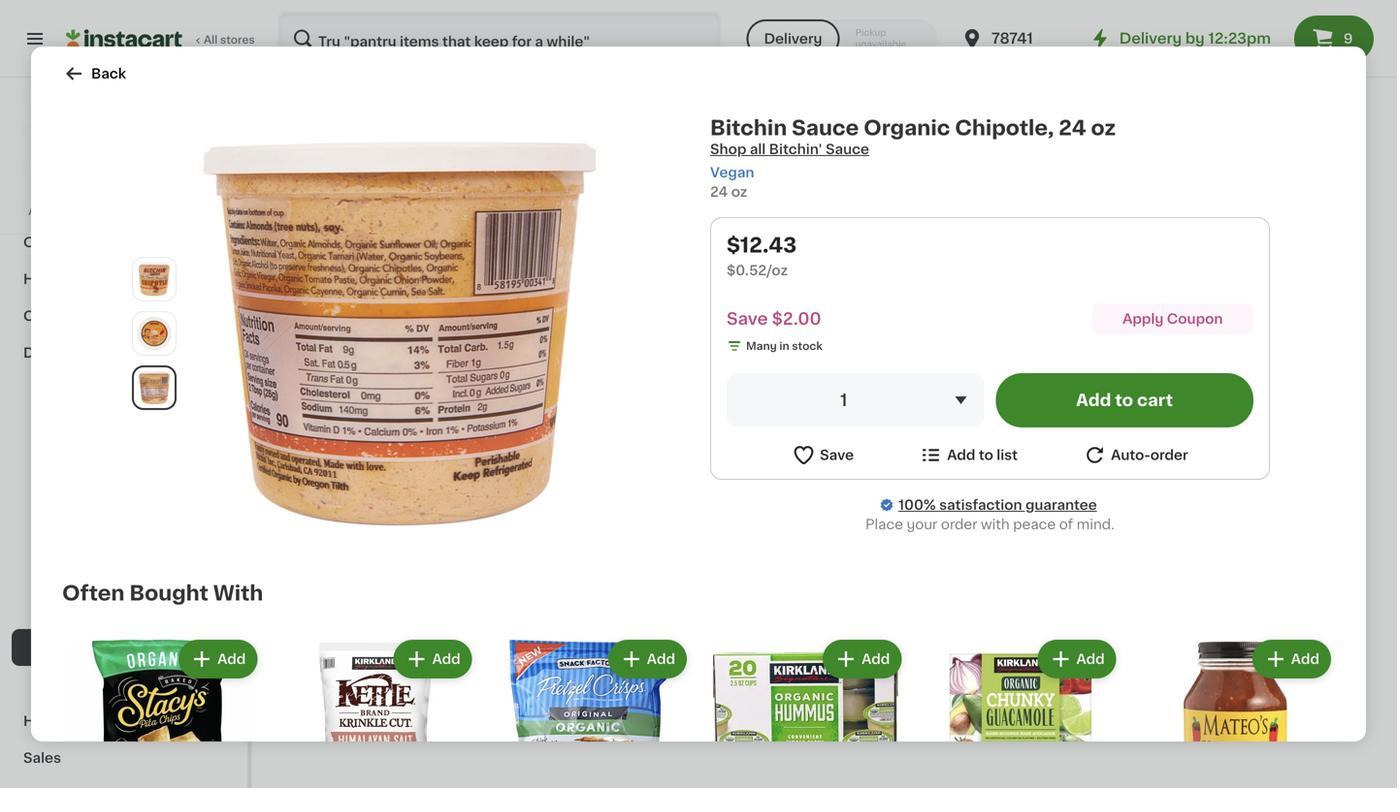 Task type: locate. For each thing, give the bounding box(es) containing it.
0 vertical spatial organic
[[864, 118, 950, 138]]

your
[[907, 518, 938, 532]]

& right dips
[[70, 641, 81, 655]]

1 horizontal spatial chipotle,
[[955, 118, 1054, 138]]

& right deli in the top left of the page
[[54, 346, 66, 360]]

add inside add to cart button
[[1076, 393, 1112, 409]]

instacart logo image
[[66, 27, 182, 50]]

vegan up reset
[[710, 166, 755, 180]]

home goods
[[23, 715, 115, 729]]

0 horizontal spatial delivery
[[764, 32, 823, 46]]

1 vertical spatial bitchin
[[291, 473, 339, 486]]

78741
[[992, 32, 1033, 46]]

1 horizontal spatial organic
[[864, 118, 950, 138]]

& down beverages
[[89, 310, 101, 323]]

goods for paper goods
[[68, 125, 114, 139]]

sauce for bitchin sauce organic chipotle, 24 oz 24 oz many in stock
[[342, 473, 385, 486]]

1 vertical spatial goods
[[67, 236, 114, 249]]

0 vertical spatial chipotle,
[[955, 118, 1054, 138]]

ready
[[35, 568, 79, 581]]

cleaning & laundry
[[23, 310, 162, 323]]

None search field
[[278, 12, 721, 66]]

with
[[213, 584, 263, 604]]

goods down costco
[[67, 236, 114, 249]]

order inside the auto-order button
[[1151, 449, 1189, 462]]

chicken
[[101, 605, 157, 618]]

1 horizontal spatial sauce
[[792, 118, 859, 138]]

order
[[1151, 449, 1189, 462], [941, 518, 978, 532]]

0 horizontal spatial stock
[[356, 530, 387, 541]]

0 horizontal spatial order
[[941, 518, 978, 532]]

many down $ 12 43 at the bottom left of page
[[311, 530, 341, 541]]

save down 1
[[820, 449, 854, 462]]

home goods link
[[12, 704, 236, 740]]

many down 'save $2.00'
[[746, 341, 777, 352]]

12
[[302, 447, 324, 467]]

1 horizontal spatial stock
[[792, 341, 823, 352]]

ready to eat meals & sides link
[[12, 556, 236, 593]]

0 horizontal spatial many
[[311, 530, 341, 541]]

service type group
[[747, 19, 938, 58]]

1 horizontal spatial delivery
[[1120, 32, 1182, 46]]

organic
[[864, 118, 950, 138], [388, 473, 443, 486]]

prepared chicken & meats
[[35, 605, 217, 618]]

add button inside the "product" group
[[375, 278, 450, 312]]

goods up 'health & personal care'
[[68, 125, 114, 139]]

chipotle,
[[955, 118, 1054, 138], [291, 492, 353, 506]]

to inside add to cart button
[[1115, 393, 1134, 409]]

chipotle, inside "bitchin sauce organic chipotle, 24 oz shop all bitchin' sauce vegan 24 oz"
[[955, 118, 1054, 138]]

1 horizontal spatial vegan
[[710, 166, 755, 180]]

other goods
[[23, 236, 114, 249]]

chipotle, down 78741
[[955, 118, 1054, 138]]

1 vertical spatial stock
[[356, 530, 387, 541]]

0 horizontal spatial chipotle,
[[291, 492, 353, 506]]

bitchin inside "bitchin sauce organic chipotle, 24 oz shop all bitchin' sauce vegan 24 oz"
[[710, 118, 787, 138]]

personal
[[88, 162, 149, 176]]

auto-order
[[1111, 449, 1189, 462]]

in inside bitchin sauce organic chipotle, 24 oz 24 oz many in stock
[[344, 530, 354, 541]]

product group
[[291, 272, 456, 586], [62, 637, 261, 789], [277, 637, 476, 789], [492, 637, 691, 789], [707, 637, 906, 789], [921, 637, 1121, 789], [1136, 637, 1335, 789]]

to inside add costco membership to save link
[[168, 206, 180, 217]]

delivery inside button
[[764, 32, 823, 46]]

0 vertical spatial save
[[727, 311, 768, 328]]

goods
[[68, 125, 114, 139], [67, 236, 114, 249], [69, 715, 115, 729]]

0 vertical spatial order
[[1151, 449, 1189, 462]]

reset button
[[712, 171, 764, 210]]

to left list
[[979, 449, 994, 462]]

chipotle, down $ 12 43 at the bottom left of page
[[291, 492, 353, 506]]

chipotle, inside bitchin sauce organic chipotle, 24 oz 24 oz many in stock
[[291, 492, 353, 506]]

vegan
[[710, 166, 755, 180], [293, 426, 328, 436]]

bitchin up all
[[710, 118, 787, 138]]

goods for home goods
[[69, 715, 115, 729]]

to left the save
[[168, 206, 180, 217]]

to left cart
[[1115, 393, 1134, 409]]

wine
[[23, 199, 59, 213]]

in
[[780, 341, 790, 352], [344, 530, 354, 541]]

on
[[308, 183, 328, 197]]

sauce for bitchin sauce organic chipotle, 24 oz shop all bitchin' sauce vegan 24 oz
[[792, 118, 859, 138]]

apply
[[1123, 312, 1164, 326]]

save for save $2.00
[[727, 311, 768, 328]]

save up many in stock on the top of page
[[727, 311, 768, 328]]

1 horizontal spatial bitchin
[[710, 118, 787, 138]]

dips & spreads
[[35, 641, 140, 655]]

eat
[[100, 568, 122, 581]]

deli & dairy
[[23, 346, 107, 360]]

stores
[[220, 34, 255, 45]]

$
[[295, 448, 302, 459]]

delivery for delivery
[[764, 32, 823, 46]]

add
[[28, 206, 51, 217], [412, 288, 441, 302], [1076, 393, 1112, 409], [947, 449, 976, 462], [217, 653, 246, 667], [432, 653, 461, 667], [647, 653, 675, 667], [862, 653, 890, 667], [1077, 653, 1105, 667], [1291, 653, 1320, 667]]

0 horizontal spatial save
[[727, 311, 768, 328]]

1 vertical spatial sauce
[[342, 473, 385, 486]]

0 vertical spatial bitchin
[[710, 118, 787, 138]]

1 horizontal spatial many
[[746, 341, 777, 352]]

goods right home on the left of the page
[[69, 715, 115, 729]]

paper
[[23, 125, 64, 139]]

1 vertical spatial many
[[311, 530, 341, 541]]

goods inside 'link'
[[68, 125, 114, 139]]

sales link
[[12, 740, 236, 777]]

0 vertical spatial vegan
[[710, 166, 755, 180]]

sauce inside bitchin sauce organic chipotle, 24 oz 24 oz many in stock
[[342, 473, 385, 486]]

organic inside bitchin sauce organic chipotle, 24 oz 24 oz many in stock
[[388, 473, 443, 486]]

2 vertical spatial goods
[[69, 715, 115, 729]]

dairy
[[69, 346, 107, 360]]

0 vertical spatial stock
[[792, 341, 823, 352]]

0 horizontal spatial sauce
[[342, 473, 385, 486]]

wine link
[[12, 187, 236, 224]]

1 vertical spatial in
[[344, 530, 354, 541]]

to up often
[[82, 568, 97, 581]]

0 horizontal spatial in
[[344, 530, 354, 541]]

1 vertical spatial chipotle,
[[291, 492, 353, 506]]

bitchin inside bitchin sauce organic chipotle, 24 oz 24 oz many in stock
[[291, 473, 339, 486]]

0 horizontal spatial organic
[[388, 473, 443, 486]]

add inside button
[[947, 449, 976, 462]]

meats
[[174, 605, 217, 618]]

organic for bitchin sauce organic chipotle, 24 oz shop all bitchin' sauce vegan 24 oz
[[864, 118, 950, 138]]

to for ready to eat meals & sides
[[82, 568, 97, 581]]

sauce
[[792, 118, 859, 138], [342, 473, 385, 486]]

cleaning & laundry link
[[12, 298, 236, 335]]

& for personal
[[73, 162, 84, 176]]

& for laundry
[[89, 310, 101, 323]]

sauce
[[826, 143, 870, 156]]

sauce inside "bitchin sauce organic chipotle, 24 oz shop all bitchin' sauce vegan 24 oz"
[[792, 118, 859, 138]]

1 horizontal spatial order
[[1151, 449, 1189, 462]]

to inside the add to list button
[[979, 449, 994, 462]]

to inside the ready to eat meals & sides link
[[82, 568, 97, 581]]

1 vertical spatial organic
[[388, 473, 443, 486]]

0 vertical spatial goods
[[68, 125, 114, 139]]

shop
[[710, 143, 747, 156]]

add to cart button
[[996, 374, 1254, 428]]

bitchin down '12'
[[291, 473, 339, 486]]

order down cart
[[1151, 449, 1189, 462]]

cleaning
[[23, 310, 86, 323]]

vegan up $
[[293, 426, 328, 436]]

to
[[168, 206, 180, 217], [1115, 393, 1134, 409], [979, 449, 994, 462], [82, 568, 97, 581]]

all
[[750, 143, 766, 156]]

delivery button
[[747, 19, 840, 58]]

1 horizontal spatial save
[[820, 449, 854, 462]]

with
[[981, 518, 1010, 532]]

save
[[727, 311, 768, 328], [820, 449, 854, 462]]

stock
[[792, 341, 823, 352], [356, 530, 387, 541]]

other
[[23, 236, 64, 249]]

deli & dairy link
[[12, 335, 236, 372]]

order down satisfaction
[[941, 518, 978, 532]]

bitchin
[[710, 118, 787, 138], [291, 473, 339, 486]]

1 vertical spatial save
[[820, 449, 854, 462]]

to for add to cart
[[1115, 393, 1134, 409]]

1
[[840, 393, 848, 409]]

0 horizontal spatial bitchin
[[291, 473, 339, 486]]

save button
[[792, 444, 854, 468]]

& down the often bought with
[[160, 605, 171, 618]]

spreads
[[84, 641, 140, 655]]

0 vertical spatial in
[[780, 341, 790, 352]]

meals
[[126, 568, 166, 581]]

1 vertical spatial vegan
[[293, 426, 328, 436]]

save $2.00
[[727, 311, 822, 328]]

save inside button
[[820, 449, 854, 462]]

& right health
[[73, 162, 84, 176]]

78741 button
[[961, 12, 1077, 66]]

add inside add button
[[412, 288, 441, 302]]

organic inside "bitchin sauce organic chipotle, 24 oz shop all bitchin' sauce vegan 24 oz"
[[864, 118, 950, 138]]

0 vertical spatial sauce
[[792, 118, 859, 138]]



Task type: describe. For each thing, give the bounding box(es) containing it.
back
[[91, 67, 126, 81]]

sides
[[184, 568, 222, 581]]

health & personal care link
[[12, 150, 236, 187]]

1 field
[[727, 374, 984, 428]]

$0.52/oz
[[727, 264, 788, 278]]

$12.43 $0.52/oz
[[727, 235, 797, 278]]

apply coupon button
[[1093, 304, 1254, 335]]

43
[[326, 448, 341, 459]]

9 button
[[1295, 16, 1374, 62]]

enlarge dips & spreads bitchin' sauce organic chipotle unknown (opens in a new tab) image
[[137, 371, 172, 406]]

cart
[[1137, 393, 1173, 409]]

product group containing 12
[[291, 272, 456, 586]]

on sale
[[308, 183, 362, 197]]

delivery by 12:23pm link
[[1089, 27, 1271, 50]]

butter
[[35, 678, 78, 692]]

stock inside bitchin sauce organic chipotle, 24 oz 24 oz many in stock
[[356, 530, 387, 541]]

& up "bought"
[[170, 568, 181, 581]]

chipotle, for bitchin sauce organic chipotle, 24 oz 24 oz many in stock
[[291, 492, 353, 506]]

paper goods
[[23, 125, 114, 139]]

satisfaction
[[940, 499, 1022, 512]]

paper goods link
[[12, 114, 236, 150]]

& for dairy
[[54, 346, 66, 360]]

butter link
[[12, 667, 236, 704]]

costco logo image
[[105, 101, 142, 138]]

goods for other goods
[[67, 236, 114, 249]]

other goods link
[[12, 224, 236, 261]]

sale
[[332, 183, 362, 197]]

$12.43
[[727, 235, 797, 256]]

hard beverages link
[[12, 261, 236, 298]]

bitchin sauce organic chipotle, 24 oz 24 oz many in stock
[[291, 473, 443, 541]]

bitchin'
[[769, 143, 823, 156]]

costco
[[53, 206, 93, 217]]

of
[[1059, 518, 1074, 532]]

membership
[[96, 206, 165, 217]]

delivery by 12:23pm
[[1120, 32, 1271, 46]]

place your order with peace of mind.
[[866, 518, 1115, 532]]

bitchin for bitchin sauce organic chipotle, 24 oz 24 oz many in stock
[[291, 473, 339, 486]]

many inside bitchin sauce organic chipotle, 24 oz 24 oz many in stock
[[311, 530, 341, 541]]

100%
[[899, 499, 936, 512]]

add inside add costco membership to save link
[[28, 206, 51, 217]]

bitchin sauce organic chipotle, 24 oz shop all bitchin' sauce vegan 24 oz
[[710, 118, 1116, 199]]

& inside "link"
[[160, 605, 171, 618]]

1 vertical spatial order
[[941, 518, 978, 532]]

add to list button
[[919, 444, 1018, 468]]

health
[[23, 162, 70, 176]]

all stores
[[204, 34, 255, 45]]

prepared chicken & meats link
[[12, 593, 236, 630]]

chipotle, for bitchin sauce organic chipotle, 24 oz shop all bitchin' sauce vegan 24 oz
[[955, 118, 1054, 138]]

health & personal care
[[23, 162, 186, 176]]

deli
[[23, 346, 51, 360]]

12:23pm
[[1209, 32, 1271, 46]]

enlarge dips & spreads bitchin' sauce organic chipotle unknown (opens in a new tab) image
[[137, 316, 172, 351]]

back button
[[62, 62, 126, 85]]

100% satisfaction guarantee
[[899, 499, 1097, 512]]

on sale button
[[291, 171, 394, 210]]

vegan inside "bitchin sauce organic chipotle, 24 oz shop all bitchin' sauce vegan 24 oz"
[[710, 166, 755, 180]]

reset
[[718, 183, 758, 197]]

enlarge dips & spreads bitchin' sauce organic chipotle hero (opens in a new tab) image
[[137, 262, 172, 297]]

often bought with
[[62, 584, 263, 604]]

bought
[[129, 584, 208, 604]]

0 vertical spatial many
[[746, 341, 777, 352]]

add costco membership to save link
[[28, 204, 219, 219]]

auto-
[[1111, 449, 1151, 462]]

list
[[997, 449, 1018, 462]]

save
[[182, 206, 208, 217]]

laundry
[[104, 310, 162, 323]]

save for save
[[820, 449, 854, 462]]

100% satisfaction guarantee link
[[899, 496, 1097, 515]]

all
[[204, 34, 218, 45]]

care
[[152, 162, 186, 176]]

organic for bitchin sauce organic chipotle, 24 oz 24 oz many in stock
[[388, 473, 443, 486]]

liquor
[[23, 88, 68, 102]]

sales
[[23, 752, 61, 766]]

$2.00
[[772, 311, 822, 328]]

to for add to list
[[979, 449, 994, 462]]

hard
[[23, 273, 57, 286]]

guarantee
[[1026, 499, 1097, 512]]

many in stock
[[746, 341, 823, 352]]

apply coupon
[[1123, 312, 1223, 326]]

9
[[1344, 32, 1353, 46]]

often
[[62, 584, 125, 604]]

1 horizontal spatial in
[[780, 341, 790, 352]]

coupon
[[1167, 312, 1223, 326]]

dips & spreads bitchin' sauce organic chipotle unknown image
[[197, 132, 601, 536]]

mind.
[[1077, 518, 1115, 532]]

bitchin for bitchin sauce organic chipotle, 24 oz shop all bitchin' sauce vegan 24 oz
[[710, 118, 787, 138]]

by
[[1186, 32, 1205, 46]]

peace
[[1013, 518, 1056, 532]]

hard beverages
[[23, 273, 135, 286]]

& for spreads
[[70, 641, 81, 655]]

liquor link
[[12, 77, 236, 114]]

place
[[866, 518, 903, 532]]

add to cart
[[1076, 393, 1173, 409]]

add costco membership to save
[[28, 206, 208, 217]]

beverages
[[61, 273, 135, 286]]

prepared
[[35, 605, 97, 618]]

ready to eat meals & sides
[[35, 568, 222, 581]]

0 horizontal spatial vegan
[[293, 426, 328, 436]]

dips
[[35, 641, 66, 655]]

delivery for delivery by 12:23pm
[[1120, 32, 1182, 46]]



Task type: vqa. For each thing, say whether or not it's contained in the screenshot.
the right 0.5
no



